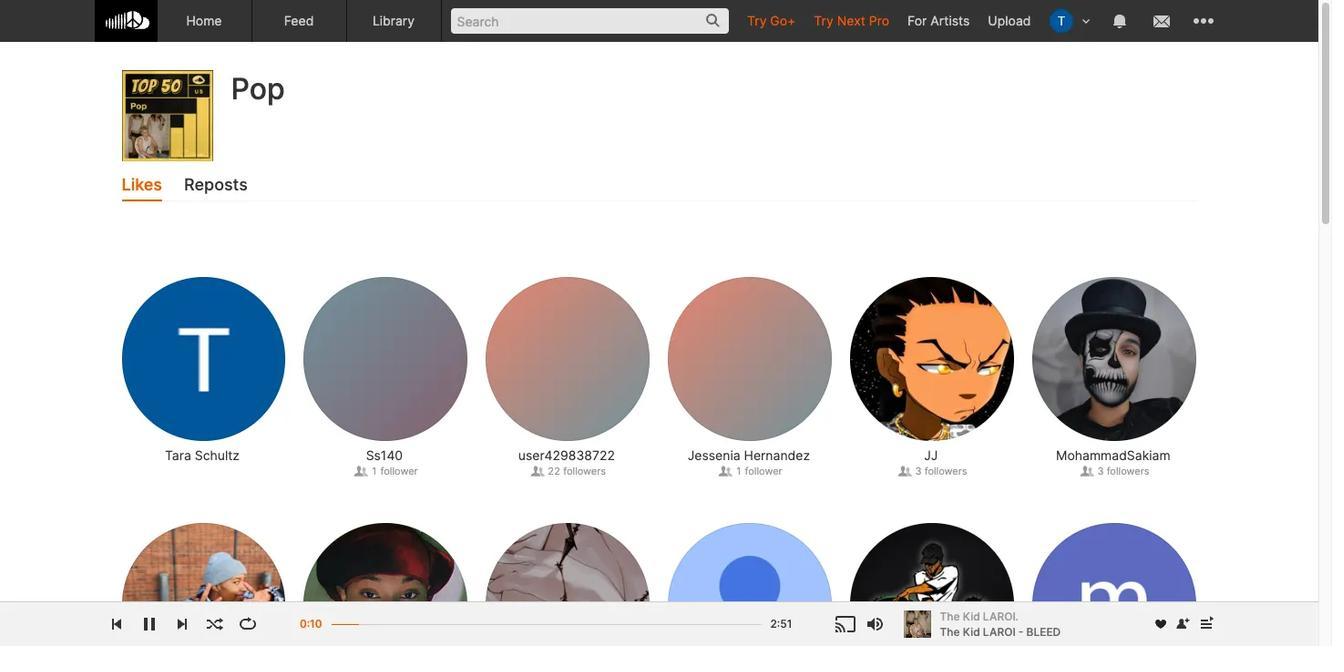 Task type: vqa. For each thing, say whether or not it's contained in the screenshot.
ХУЙНЯ
no



Task type: describe. For each thing, give the bounding box(es) containing it.
pop link
[[231, 71, 285, 107]]

library
[[373, 13, 415, 28]]

22 followers link
[[530, 465, 606, 478]]

library link
[[347, 0, 442, 42]]

mohammadsakiam
[[1057, 448, 1171, 463]]

ss140 1 follower
[[366, 448, 418, 478]]

1 follower link for 1
[[354, 465, 418, 478]]

1 kid from the top
[[963, 609, 981, 623]]

likes link
[[122, 170, 162, 202]]

3 followers link for jj
[[898, 465, 968, 478]]

reposts link
[[184, 170, 248, 202]]

0 vertical spatial tara schultz's avatar element
[[1050, 9, 1074, 33]]

mohammadsakiam's avatar element
[[1033, 277, 1197, 441]]

pro
[[870, 13, 890, 28]]

user429838722 22 followers
[[519, 448, 615, 478]]

ss140 link
[[366, 447, 403, 465]]

bleed
[[1027, 625, 1061, 639]]

feed link
[[252, 0, 347, 42]]

for
[[908, 13, 927, 28]]

follower inside jessenia hernandez 1 follower
[[745, 465, 783, 478]]

likes
[[122, 175, 162, 194]]

laroi.
[[984, 609, 1019, 623]]

2 kid from the top
[[963, 625, 981, 639]]

the kid laroi. link
[[940, 609, 1144, 625]]

1 follower link for hernandez
[[719, 465, 783, 478]]

the kid laroi. the kid laroi - bleed
[[940, 609, 1061, 639]]

tara schultz
[[165, 448, 240, 463]]

jessenia
[[688, 448, 741, 463]]

tara
[[165, 448, 191, 463]]

followers for jj
[[925, 465, 968, 478]]

3 followers link for mohammadsakiam
[[1081, 465, 1150, 478]]

pop element
[[122, 70, 213, 161]]

followers for user429838722
[[564, 465, 606, 478]]

the kid laroi - bleed element
[[904, 611, 931, 638]]

dweezy's avatar element
[[122, 523, 286, 646]]

followers for mohammadsakiam
[[1107, 465, 1150, 478]]

michael collins's avatar element
[[851, 523, 1015, 646]]

jessenia hernandez link
[[688, 447, 811, 465]]

home link
[[157, 0, 252, 42]]



Task type: locate. For each thing, give the bounding box(es) containing it.
-
[[1019, 625, 1024, 639]]

0 vertical spatial kid
[[963, 609, 981, 623]]

jj 3 followers
[[916, 448, 968, 478]]

2 3 from the left
[[1098, 465, 1105, 478]]

feed
[[284, 13, 314, 28]]

laroi
[[984, 625, 1016, 639]]

mina nari's avatar element
[[1033, 523, 1197, 646]]

2 followers from the left
[[925, 465, 968, 478]]

followers inside user429838722 22 followers
[[564, 465, 606, 478]]

followers down mohammadsakiam 'link'
[[1107, 465, 1150, 478]]

rei.'s avatar element
[[486, 523, 650, 646]]

2 the from the top
[[940, 625, 961, 639]]

1 the from the top
[[940, 609, 961, 623]]

for artists
[[908, 13, 970, 28]]

ss140
[[366, 448, 403, 463]]

1 horizontal spatial 3 followers link
[[1081, 465, 1150, 478]]

try left go+
[[748, 13, 767, 28]]

follower down hernandez
[[745, 465, 783, 478]]

try next pro
[[814, 13, 890, 28]]

try
[[748, 13, 767, 28], [814, 13, 834, 28]]

1 follower link down jessenia hernandez link
[[719, 465, 783, 478]]

0:11
[[302, 617, 322, 631]]

jessenia hernandez's avatar element
[[669, 277, 833, 441]]

1 3 followers link from the left
[[898, 465, 968, 478]]

next up image
[[1196, 614, 1218, 635]]

jj
[[925, 448, 939, 463]]

1 down jessenia hernandez link
[[736, 465, 743, 478]]

1 horizontal spatial followers
[[925, 465, 968, 478]]

0 horizontal spatial 1
[[371, 465, 378, 478]]

shanté a.'s avatar element
[[304, 523, 468, 646]]

2 horizontal spatial followers
[[1107, 465, 1150, 478]]

0 horizontal spatial follower
[[381, 465, 418, 478]]

try next pro link
[[805, 0, 899, 41]]

1 vertical spatial tara schultz's avatar element
[[122, 277, 286, 441]]

1 follower link
[[354, 465, 418, 478], [719, 465, 783, 478]]

1 3 from the left
[[916, 465, 922, 478]]

0 horizontal spatial 1 follower link
[[354, 465, 418, 478]]

3 followers link down jj link
[[898, 465, 968, 478]]

1 1 follower link from the left
[[354, 465, 418, 478]]

0 vertical spatial the
[[940, 609, 961, 623]]

1 horizontal spatial follower
[[745, 465, 783, 478]]

3 inside jj 3 followers
[[916, 465, 922, 478]]

try for try next pro
[[814, 13, 834, 28]]

user429838722's avatar element
[[486, 277, 650, 441]]

for artists link
[[899, 0, 979, 41]]

mohammadsakiam link
[[1057, 447, 1171, 465]]

user429838722 link
[[519, 447, 615, 465]]

2:51
[[771, 617, 793, 631]]

2 3 followers link from the left
[[1081, 465, 1150, 478]]

None search field
[[442, 0, 738, 41]]

mohammadsakiam 3 followers
[[1057, 448, 1171, 478]]

pop
[[231, 71, 285, 107]]

user429838722
[[519, 448, 615, 463]]

1 horizontal spatial 3
[[1098, 465, 1105, 478]]

0 horizontal spatial tara schultz's avatar element
[[122, 277, 286, 441]]

followers down "user429838722" link
[[564, 465, 606, 478]]

kid
[[963, 609, 981, 623], [963, 625, 981, 639]]

artists
[[931, 13, 970, 28]]

kid left laroi
[[963, 625, 981, 639]]

3 followers link
[[898, 465, 968, 478], [1081, 465, 1150, 478]]

ss140's avatar element
[[304, 277, 468, 441]]

tara schultz link
[[165, 447, 240, 465]]

1 follower link down ss140 link
[[354, 465, 418, 478]]

1 horizontal spatial try
[[814, 13, 834, 28]]

follower down ss140 link
[[381, 465, 418, 478]]

1 horizontal spatial tara schultz's avatar element
[[1050, 9, 1074, 33]]

followers
[[564, 465, 606, 478], [925, 465, 968, 478], [1107, 465, 1150, 478]]

followers down jj link
[[925, 465, 968, 478]]

follower
[[381, 465, 418, 478], [745, 465, 783, 478]]

progress bar
[[331, 615, 762, 645]]

upload link
[[979, 0, 1041, 41]]

2 1 from the left
[[736, 465, 743, 478]]

1 inside jessenia hernandez 1 follower
[[736, 465, 743, 478]]

try for try go+
[[748, 13, 767, 28]]

next
[[838, 13, 866, 28]]

3 inside mohammadsakiam 3 followers
[[1098, 465, 1105, 478]]

3
[[916, 465, 922, 478], [1098, 465, 1105, 478]]

go+
[[771, 13, 796, 28]]

jj link
[[925, 447, 939, 465]]

the kid laroi - bleed link
[[940, 624, 1061, 640]]

hernandez
[[744, 448, 811, 463]]

0 horizontal spatial 3 followers link
[[898, 465, 968, 478]]

reposts
[[184, 175, 248, 194]]

jessenia hernandez 1 follower
[[688, 448, 811, 478]]

1 follower from the left
[[381, 465, 418, 478]]

1 vertical spatial kid
[[963, 625, 981, 639]]

Search search field
[[451, 8, 729, 34]]

1 try from the left
[[748, 13, 767, 28]]

1 down ss140 link
[[371, 465, 378, 478]]

kid left 'laroi.'
[[963, 609, 981, 623]]

1 1 from the left
[[371, 465, 378, 478]]

2 try from the left
[[814, 13, 834, 28]]

2 follower from the left
[[745, 465, 783, 478]]

try left next
[[814, 13, 834, 28]]

3 for mohammadsakiam
[[1098, 465, 1105, 478]]

1 vertical spatial the
[[940, 625, 961, 639]]

0 horizontal spatial followers
[[564, 465, 606, 478]]

schultz
[[195, 448, 240, 463]]

1 inside ss140 1 follower
[[371, 465, 378, 478]]

1
[[371, 465, 378, 478], [736, 465, 743, 478]]

home
[[186, 13, 222, 28]]

2 1 follower link from the left
[[719, 465, 783, 478]]

upload
[[989, 13, 1032, 28]]

eli porterfield's avatar element
[[669, 523, 833, 646]]

try go+
[[748, 13, 796, 28]]

1 followers from the left
[[564, 465, 606, 478]]

1 horizontal spatial 1
[[736, 465, 743, 478]]

the
[[940, 609, 961, 623], [940, 625, 961, 639]]

3 followers link down mohammadsakiam 'link'
[[1081, 465, 1150, 478]]

jj's avatar element
[[851, 277, 1015, 441]]

tara schultz's avatar element
[[1050, 9, 1074, 33], [122, 277, 286, 441]]

1 horizontal spatial 1 follower link
[[719, 465, 783, 478]]

0 horizontal spatial 3
[[916, 465, 922, 478]]

followers inside mohammadsakiam 3 followers
[[1107, 465, 1150, 478]]

22
[[548, 465, 561, 478]]

follower inside ss140 1 follower
[[381, 465, 418, 478]]

followers inside jj 3 followers
[[925, 465, 968, 478]]

0 horizontal spatial try
[[748, 13, 767, 28]]

3 for jj
[[916, 465, 922, 478]]

3 followers from the left
[[1107, 465, 1150, 478]]

try go+ link
[[738, 0, 805, 41]]



